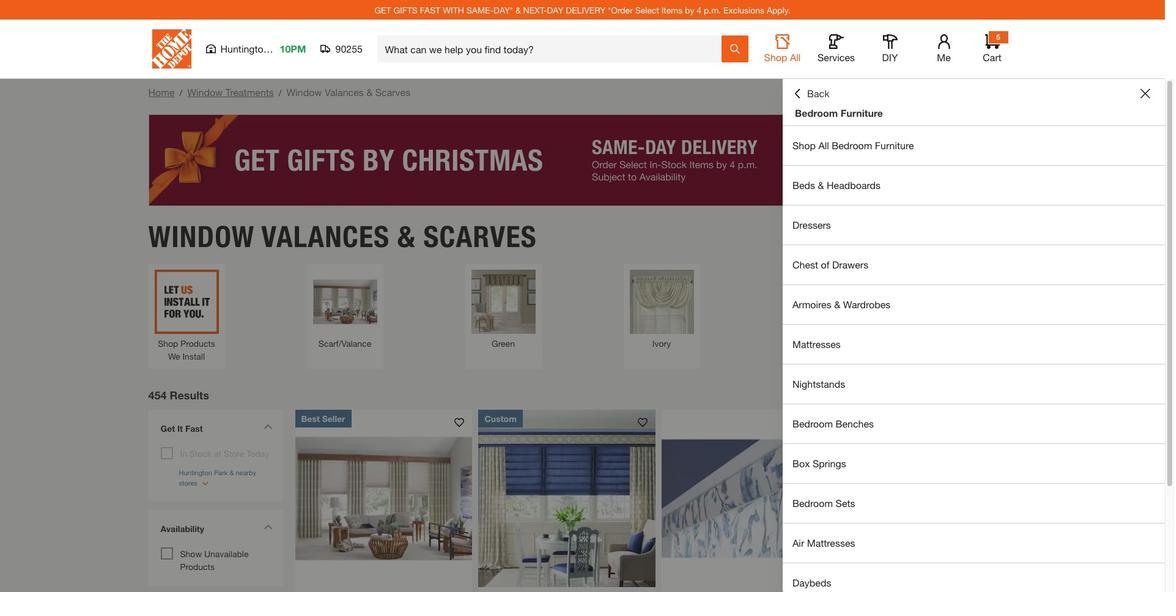Task type: describe. For each thing, give the bounding box(es) containing it.
next-
[[524, 5, 547, 15]]

454 results
[[148, 388, 209, 402]]

1 vertical spatial scarves
[[424, 219, 537, 254]]

shop all bedroom furniture
[[793, 140, 915, 151]]

apply.
[[767, 5, 791, 15]]

back
[[808, 88, 830, 99]]

2 / from the left
[[279, 88, 282, 98]]

box
[[793, 458, 811, 469]]

beds & headboards
[[793, 179, 881, 191]]

mattresses link
[[783, 325, 1166, 364]]

box springs link
[[783, 444, 1166, 483]]

products inside shop products we install
[[181, 338, 215, 349]]

products inside "show unavailable products"
[[180, 561, 215, 572]]

shop all
[[765, 51, 801, 63]]

454
[[148, 388, 167, 402]]

green image
[[472, 270, 536, 334]]

1 vertical spatial home
[[1090, 397, 1109, 405]]

ivory
[[653, 338, 671, 349]]

mattresses inside mattresses link
[[793, 338, 841, 350]]

at
[[214, 448, 221, 459]]

benches
[[836, 418, 875, 430]]

select
[[636, 5, 660, 15]]

chest of drawers link
[[783, 245, 1166, 285]]

window treatments link
[[187, 86, 274, 98]]

today
[[247, 448, 270, 459]]

the home depot logo image
[[152, 29, 191, 69]]

air mattresses link
[[783, 524, 1166, 563]]

90255 button
[[321, 43, 363, 55]]

home / window treatments / window valances & scarves
[[148, 86, 411, 98]]

daybeds link
[[783, 564, 1166, 592]]

all for shop all bedroom furniture
[[819, 140, 830, 151]]

mattresses inside air mattresses link
[[808, 537, 856, 549]]

scarf/valance link
[[313, 270, 377, 350]]

back button
[[793, 88, 830, 100]]

drawers
[[833, 259, 869, 270]]

multi colored image
[[789, 270, 853, 334]]

shop products we install image
[[155, 270, 219, 334]]

ivory image
[[630, 270, 694, 334]]

springs
[[813, 458, 847, 469]]

0 vertical spatial furniture
[[841, 107, 884, 119]]

best
[[301, 413, 320, 424]]

0 vertical spatial scarves
[[376, 86, 411, 98]]

menu containing shop all bedroom furniture
[[783, 126, 1166, 592]]

armoires & wardrobes
[[793, 299, 891, 310]]

fast
[[185, 423, 203, 434]]

show unavailable products
[[180, 549, 249, 572]]

air
[[793, 537, 805, 549]]

show unavailable products link
[[180, 549, 249, 572]]

multi-colored
[[794, 338, 847, 349]]

it
[[177, 423, 183, 434]]

get gifts fast with same-day* & next-day delivery *order select items by 4 p.m. exclusions apply.
[[375, 5, 791, 15]]

unavailable
[[204, 549, 249, 559]]

chat with a home depot expert.
[[1051, 397, 1155, 405]]

with
[[443, 5, 464, 15]]

huntington park
[[221, 43, 292, 54]]

show
[[180, 549, 202, 559]]

feedback link image
[[1158, 207, 1175, 273]]

armoires
[[793, 299, 832, 310]]

depot
[[1111, 397, 1131, 405]]

get it fast
[[161, 423, 203, 434]]

1 / from the left
[[180, 88, 182, 98]]

chat
[[1051, 397, 1066, 405]]

me
[[938, 51, 951, 63]]

colored
[[817, 338, 847, 349]]

air mattresses
[[793, 537, 856, 549]]

shop all bedroom furniture link
[[783, 126, 1166, 165]]

gifts
[[394, 5, 418, 15]]

0 vertical spatial valances
[[325, 86, 364, 98]]

What can we help you find today? search field
[[385, 36, 721, 62]]

shop for shop products we install
[[158, 338, 178, 349]]

wardrobes
[[844, 299, 891, 310]]

beds
[[793, 179, 816, 191]]

canova blackout polyester curtain valance image
[[846, 410, 1023, 587]]

availability link
[[155, 516, 277, 544]]

bedroom benches link
[[783, 405, 1166, 444]]

box springs
[[793, 458, 847, 469]]

day*
[[494, 5, 513, 15]]

bedroom benches
[[793, 418, 875, 430]]

seller
[[322, 413, 345, 424]]

treatments
[[226, 86, 274, 98]]

daybeds
[[793, 577, 832, 589]]



Task type: locate. For each thing, give the bounding box(es) containing it.
bedroom sets link
[[783, 484, 1166, 523]]

best seller
[[301, 413, 345, 424]]

a
[[1083, 397, 1087, 405]]

0 horizontal spatial /
[[180, 88, 182, 98]]

0 horizontal spatial scarves
[[376, 86, 411, 98]]

1 horizontal spatial scarves
[[424, 219, 537, 254]]

expert.
[[1133, 397, 1155, 405]]

delivery
[[566, 5, 606, 15]]

wood cornice image
[[295, 410, 473, 587]]

in stock at store today link
[[180, 448, 270, 459]]

services
[[818, 51, 856, 63]]

0 horizontal spatial home
[[148, 86, 175, 98]]

0 horizontal spatial shop
[[158, 338, 178, 349]]

we
[[168, 351, 180, 361]]

0 vertical spatial home
[[148, 86, 175, 98]]

all for shop all
[[791, 51, 801, 63]]

all down bedroom furniture
[[819, 140, 830, 151]]

get
[[161, 423, 175, 434]]

1 vertical spatial shop
[[793, 140, 816, 151]]

mattresses up nightstands
[[793, 338, 841, 350]]

bedroom for bedroom benches
[[793, 418, 834, 430]]

armoires & wardrobes link
[[783, 285, 1166, 324]]

custom
[[485, 413, 517, 424]]

1 vertical spatial furniture
[[876, 140, 915, 151]]

furniture up headboards
[[876, 140, 915, 151]]

all up the back button
[[791, 51, 801, 63]]

bedroom down bedroom furniture
[[832, 140, 873, 151]]

multi-
[[794, 338, 817, 349]]

/ right home link
[[180, 88, 182, 98]]

1 horizontal spatial /
[[279, 88, 282, 98]]

get
[[375, 5, 391, 15]]

0 vertical spatial products
[[181, 338, 215, 349]]

bedroom furniture
[[796, 107, 884, 119]]

all inside shop all button
[[791, 51, 801, 63]]

multi-colored link
[[789, 270, 853, 350]]

1 vertical spatial valances
[[261, 219, 390, 254]]

in stock at store today
[[180, 448, 270, 459]]

availability
[[161, 524, 204, 534]]

services button
[[817, 34, 856, 64]]

window valances & scarves
[[148, 219, 537, 254]]

shop inside shop products we install
[[158, 338, 178, 349]]

drawer close image
[[1141, 89, 1151, 99]]

shop up we
[[158, 338, 178, 349]]

0 vertical spatial mattresses
[[793, 338, 841, 350]]

sponsored banner image
[[148, 114, 1017, 206]]

rod pocket valance image
[[947, 270, 1011, 334]]

shop all button
[[763, 34, 803, 64]]

home right a
[[1090, 397, 1109, 405]]

4
[[697, 5, 702, 15]]

*order
[[608, 5, 633, 15]]

bedroom for bedroom sets
[[793, 498, 834, 509]]

shop for shop all bedroom furniture
[[793, 140, 816, 151]]

me button
[[925, 34, 964, 64]]

bedroom
[[796, 107, 839, 119], [832, 140, 873, 151], [793, 418, 834, 430], [793, 498, 834, 509]]

mattresses right the air
[[808, 537, 856, 549]]

of
[[822, 259, 830, 270]]

green
[[492, 338, 515, 349]]

chest
[[793, 259, 819, 270]]

bedroom down back
[[796, 107, 839, 119]]

10pm
[[280, 43, 306, 54]]

furniture
[[841, 107, 884, 119], [876, 140, 915, 151]]

bedroom left sets on the right of page
[[793, 498, 834, 509]]

shop
[[765, 51, 788, 63], [793, 140, 816, 151], [158, 338, 178, 349]]

& inside 'link'
[[819, 179, 825, 191]]

huntington
[[221, 43, 269, 54]]

home down the home depot logo
[[148, 86, 175, 98]]

all inside the shop all bedroom furniture "link"
[[819, 140, 830, 151]]

same-
[[467, 5, 494, 15]]

window
[[187, 86, 223, 98], [287, 86, 322, 98], [148, 219, 255, 254]]

valances
[[325, 86, 364, 98], [261, 219, 390, 254]]

bedroom inside "link"
[[832, 140, 873, 151]]

chest of drawers
[[793, 259, 869, 270]]

furniture up shop all bedroom furniture
[[841, 107, 884, 119]]

5
[[997, 32, 1001, 42]]

1 horizontal spatial home
[[1090, 397, 1109, 405]]

diy
[[883, 51, 899, 63]]

products
[[181, 338, 215, 349], [180, 561, 215, 572]]

items
[[662, 5, 683, 15]]

products down show
[[180, 561, 215, 572]]

0 horizontal spatial all
[[791, 51, 801, 63]]

diy button
[[871, 34, 910, 64]]

headboards
[[827, 179, 881, 191]]

menu
[[783, 126, 1166, 592]]

store
[[224, 448, 244, 459]]

1 horizontal spatial all
[[819, 140, 830, 151]]

bedroom for bedroom furniture
[[796, 107, 839, 119]]

park
[[272, 43, 292, 54]]

furniture inside "link"
[[876, 140, 915, 151]]

get it fast link
[[155, 416, 277, 444]]

fabric cornice image
[[479, 410, 656, 587]]

shop for shop all
[[765, 51, 788, 63]]

fast
[[420, 5, 441, 15]]

1 vertical spatial products
[[180, 561, 215, 572]]

shop up beds
[[793, 140, 816, 151]]

scarf/valance image
[[313, 270, 377, 334]]

bedroom sets
[[793, 498, 856, 509]]

with
[[1068, 397, 1081, 405]]

results
[[170, 388, 209, 402]]

0 vertical spatial shop
[[765, 51, 788, 63]]

90255
[[336, 43, 363, 54]]

/
[[180, 88, 182, 98], [279, 88, 282, 98]]

1 vertical spatial mattresses
[[808, 537, 856, 549]]

shop inside "link"
[[793, 140, 816, 151]]

scarf/valance
[[319, 338, 372, 349]]

stock
[[190, 448, 212, 459]]

scarves
[[376, 86, 411, 98], [424, 219, 537, 254]]

dressers
[[793, 219, 832, 231]]

1 vertical spatial all
[[819, 140, 830, 151]]

cart 5
[[984, 32, 1002, 63]]

all
[[791, 51, 801, 63], [819, 140, 830, 151]]

shop products we install link
[[155, 270, 219, 363]]

sets
[[836, 498, 856, 509]]

products up install
[[181, 338, 215, 349]]

contour valance only image
[[662, 410, 840, 587]]

home
[[148, 86, 175, 98], [1090, 397, 1109, 405]]

cart
[[984, 51, 1002, 63]]

1 horizontal spatial shop
[[765, 51, 788, 63]]

2 vertical spatial shop
[[158, 338, 178, 349]]

2 horizontal spatial shop
[[793, 140, 816, 151]]

dressers link
[[783, 206, 1166, 245]]

day
[[547, 5, 564, 15]]

shop inside button
[[765, 51, 788, 63]]

0 vertical spatial all
[[791, 51, 801, 63]]

/ right treatments
[[279, 88, 282, 98]]

by
[[685, 5, 695, 15]]

green link
[[472, 270, 536, 350]]

bedroom down nightstands
[[793, 418, 834, 430]]

in
[[180, 448, 187, 459]]

shop down apply.
[[765, 51, 788, 63]]



Task type: vqa. For each thing, say whether or not it's contained in the screenshot.
the ( 1 )
no



